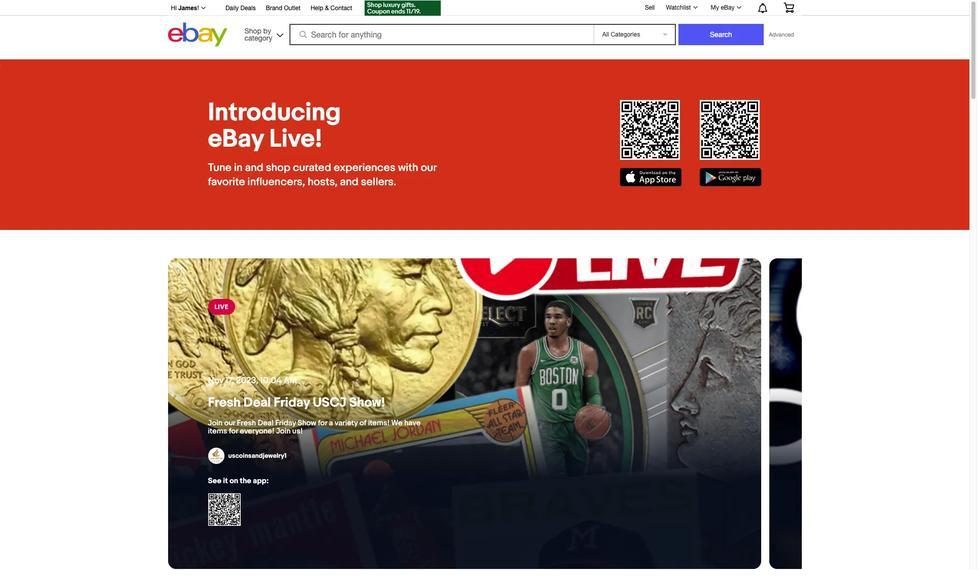 Task type: describe. For each thing, give the bounding box(es) containing it.
&
[[325, 5, 329, 12]]

help & contact link
[[311, 3, 352, 14]]

app:
[[253, 477, 269, 486]]

our inside tune in and shop curated experiences with our favorite influencers, hosts, and sellers.
[[421, 162, 437, 175]]

get the coupon image
[[365, 1, 441, 16]]

Search for anything text field
[[291, 25, 592, 44]]

with
[[398, 162, 419, 175]]

james
[[178, 5, 197, 12]]

help
[[311, 5, 324, 12]]

favorite
[[208, 176, 245, 189]]

on
[[230, 477, 238, 486]]

experiences
[[334, 162, 396, 175]]

2023,
[[236, 376, 258, 386]]

sell
[[645, 4, 655, 11]]

uscoinsandjewelry1 link
[[208, 448, 287, 465]]

help & contact
[[311, 5, 352, 12]]

hi james !
[[171, 5, 199, 12]]

a
[[329, 419, 333, 428]]

advanced
[[770, 32, 795, 38]]

watchlist
[[667, 4, 692, 11]]

us!
[[293, 427, 303, 437]]

shop
[[245, 27, 262, 35]]

am
[[284, 376, 297, 386]]

introducing
[[208, 98, 341, 128]]

watchlist link
[[661, 2, 703, 14]]

0 vertical spatial deal
[[244, 395, 271, 411]]

10:04
[[260, 376, 282, 386]]

brand
[[266, 5, 283, 12]]

variety
[[335, 419, 358, 428]]

tune in and shop curated experiences with our favorite influencers, hosts, and sellers.
[[208, 162, 437, 189]]

1 horizontal spatial join
[[276, 427, 291, 437]]

advanced link
[[764, 24, 800, 45]]

nov 17, 2023, 10:04 am
[[208, 376, 297, 386]]

daily
[[226, 5, 239, 12]]

your shopping cart image
[[783, 3, 795, 13]]

items
[[208, 427, 227, 437]]

uscj
[[313, 395, 347, 411]]

my ebay link
[[706, 2, 746, 14]]

my ebay
[[711, 4, 735, 11]]

it
[[223, 477, 228, 486]]

0 horizontal spatial join
[[208, 419, 223, 428]]

of
[[360, 419, 367, 428]]

everyone!
[[240, 427, 275, 437]]

shop by category
[[245, 27, 273, 42]]

my
[[711, 4, 720, 11]]

daily deals
[[226, 5, 256, 12]]

0 horizontal spatial qrcode image
[[208, 494, 241, 527]]

2 horizontal spatial qrcode image
[[700, 100, 760, 160]]

the
[[240, 477, 251, 486]]

ebay for introducing
[[208, 125, 264, 155]]



Task type: vqa. For each thing, say whether or not it's contained in the screenshot.
sellers.
yes



Task type: locate. For each thing, give the bounding box(es) containing it.
deal left us! at the bottom left of the page
[[258, 419, 274, 428]]

0 horizontal spatial for
[[229, 427, 238, 437]]

1 vertical spatial deal
[[258, 419, 274, 428]]

sell link
[[641, 4, 660, 11]]

for
[[318, 419, 328, 428], [229, 427, 238, 437]]

friday left show
[[275, 419, 296, 428]]

ebay right my
[[721, 4, 735, 11]]

live
[[215, 303, 229, 312]]

our left 'everyone!'
[[224, 419, 235, 428]]

1 vertical spatial fresh
[[237, 419, 256, 428]]

deal down nov 17, 2023, 10:04 am
[[244, 395, 271, 411]]

ebay for my
[[721, 4, 735, 11]]

hi
[[171, 5, 177, 12]]

curated
[[293, 162, 332, 175]]

friday inside join our fresh deal friday show for a variety of items!  we have items for everyone!  join us!
[[275, 419, 296, 428]]

introducing ebay live!
[[208, 98, 341, 155]]

1 horizontal spatial ebay
[[721, 4, 735, 11]]

0 vertical spatial friday
[[274, 395, 310, 411]]

brand outlet link
[[266, 3, 301, 14]]

0 vertical spatial fresh
[[208, 395, 241, 411]]

shop by category banner
[[165, 0, 802, 59]]

for right the items
[[229, 427, 238, 437]]

join up uscoinsandjewelry1 icon
[[208, 419, 223, 428]]

we
[[392, 419, 403, 428]]

uscoinsandjewelry1 image
[[208, 448, 224, 465]]

see
[[208, 477, 222, 486]]

and right in
[[245, 162, 264, 175]]

hosts,
[[308, 176, 338, 189]]

fresh
[[208, 395, 241, 411], [237, 419, 256, 428]]

brand outlet
[[266, 5, 301, 12]]

1 horizontal spatial and
[[340, 176, 359, 189]]

nov
[[208, 376, 224, 386]]

0 horizontal spatial and
[[245, 162, 264, 175]]

tune
[[208, 162, 232, 175]]

friday
[[274, 395, 310, 411], [275, 419, 296, 428]]

our right with
[[421, 162, 437, 175]]

1 horizontal spatial for
[[318, 419, 328, 428]]

0 horizontal spatial our
[[224, 419, 235, 428]]

ebay inside account 'navigation'
[[721, 4, 735, 11]]

show!
[[349, 395, 385, 411]]

account navigation
[[165, 0, 802, 17]]

1 horizontal spatial qrcode image
[[620, 100, 680, 160]]

shop
[[266, 162, 291, 175]]

ebay inside introducing ebay live!
[[208, 125, 264, 155]]

join our fresh deal friday show for a variety of items!  we have items for everyone!  join us!
[[208, 419, 421, 437]]

1 horizontal spatial our
[[421, 162, 437, 175]]

17,
[[226, 376, 234, 386]]

and down experiences
[[340, 176, 359, 189]]

daily deals link
[[226, 3, 256, 14]]

have
[[405, 419, 421, 428]]

outlet
[[284, 5, 301, 12]]

none submit inside shop by category banner
[[679, 24, 764, 45]]

deal inside join our fresh deal friday show for a variety of items!  we have items for everyone!  join us!
[[258, 419, 274, 428]]

by
[[264, 27, 271, 35]]

contact
[[331, 5, 352, 12]]

join left us! at the bottom left of the page
[[276, 427, 291, 437]]

and
[[245, 162, 264, 175], [340, 176, 359, 189]]

uscoinsandjewelry1
[[228, 452, 287, 460]]

None submit
[[679, 24, 764, 45]]

live!
[[269, 125, 323, 155]]

sellers.
[[361, 176, 397, 189]]

for left the a
[[318, 419, 328, 428]]

shop by category button
[[240, 23, 286, 44]]

fresh deal friday uscj show!
[[208, 395, 385, 411]]

ebay up in
[[208, 125, 264, 155]]

fresh down 17,
[[208, 395, 241, 411]]

deal
[[244, 395, 271, 411], [258, 419, 274, 428]]

0 vertical spatial ebay
[[721, 4, 735, 11]]

our inside join our fresh deal friday show for a variety of items!  we have items for everyone!  join us!
[[224, 419, 235, 428]]

0 vertical spatial and
[[245, 162, 264, 175]]

1 vertical spatial and
[[340, 176, 359, 189]]

0 horizontal spatial ebay
[[208, 125, 264, 155]]

influencers,
[[248, 176, 305, 189]]

items!
[[368, 419, 390, 428]]

0 vertical spatial our
[[421, 162, 437, 175]]

see it on the app:
[[208, 477, 269, 486]]

friday down am
[[274, 395, 310, 411]]

ebay
[[721, 4, 735, 11], [208, 125, 264, 155]]

!
[[197, 5, 199, 12]]

join
[[208, 419, 223, 428], [276, 427, 291, 437]]

qrcode image
[[620, 100, 680, 160], [700, 100, 760, 160], [208, 494, 241, 527]]

show
[[298, 419, 317, 428]]

1 vertical spatial our
[[224, 419, 235, 428]]

in
[[234, 162, 243, 175]]

1 vertical spatial ebay
[[208, 125, 264, 155]]

category
[[245, 34, 273, 42]]

deals
[[241, 5, 256, 12]]

fresh right the items
[[237, 419, 256, 428]]

introducing<br/>ebay live! element
[[208, 98, 457, 155]]

1 vertical spatial friday
[[275, 419, 296, 428]]

our
[[421, 162, 437, 175], [224, 419, 235, 428]]

fresh inside join our fresh deal friday show for a variety of items!  we have items for everyone!  join us!
[[237, 419, 256, 428]]



